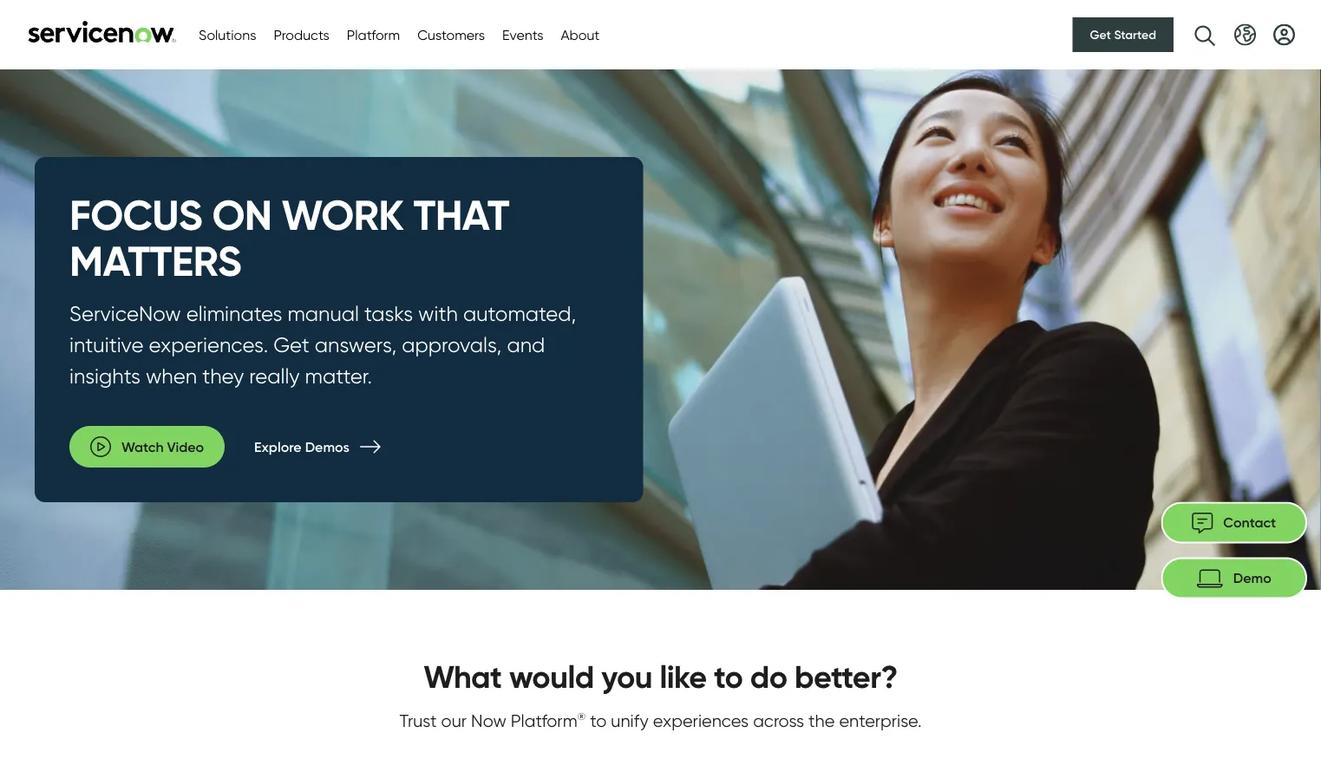 Task type: vqa. For each thing, say whether or not it's contained in the screenshot.
Customers popup button
yes



Task type: describe. For each thing, give the bounding box(es) containing it.
about
[[561, 26, 600, 43]]

get
[[1090, 27, 1111, 42]]

get started
[[1090, 27, 1157, 42]]

platform button
[[347, 24, 400, 45]]

platform
[[347, 26, 400, 43]]

go to servicenow account image
[[1274, 24, 1296, 46]]

solutions
[[199, 26, 256, 43]]

get started link
[[1073, 17, 1174, 52]]



Task type: locate. For each thing, give the bounding box(es) containing it.
products button
[[274, 24, 329, 45]]

started
[[1114, 27, 1157, 42]]

customers
[[418, 26, 485, 43]]

customers button
[[418, 24, 485, 45]]

events
[[502, 26, 544, 43]]

about button
[[561, 24, 600, 45]]

products
[[274, 26, 329, 43]]

events button
[[502, 24, 544, 45]]

servicenow image
[[26, 20, 178, 43]]

solutions button
[[199, 24, 256, 45]]



